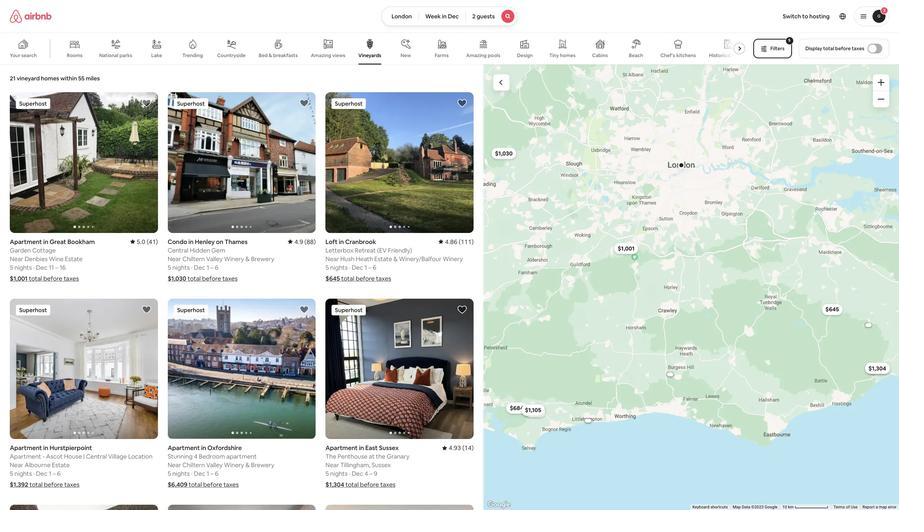 Task type: locate. For each thing, give the bounding box(es) containing it.
taxes down 16
[[64, 275, 79, 282]]

2 for 2
[[884, 8, 886, 13]]

albourne
[[25, 462, 51, 469]]

dec inside apartment in great bookham garden cottage near denbies wine estate 5 nights · dec 11 – 16 $1,001 total before taxes
[[36, 264, 47, 271]]

taxes
[[852, 45, 865, 52], [64, 275, 79, 282], [222, 275, 238, 282], [376, 275, 391, 282], [64, 481, 80, 489], [224, 481, 239, 489], [380, 481, 396, 489]]

2 inside button
[[472, 13, 476, 20]]

2 chiltern from the top
[[183, 462, 205, 469]]

dec inside apartment in hurstpierpoint apartment - ascot house | central village location near albourne estate 5 nights · dec 1 – 6 $1,392 total before taxes
[[36, 470, 47, 478]]

in up the bedroom
[[201, 444, 206, 452]]

1 horizontal spatial 2
[[884, 8, 886, 13]]

|
[[83, 453, 85, 461]]

$645 inside $645 button
[[826, 306, 839, 313]]

great
[[50, 238, 66, 246]]

0 horizontal spatial 2
[[472, 13, 476, 20]]

5.0
[[137, 238, 145, 246]]

$684
[[510, 405, 524, 412]]

– down heath
[[369, 264, 372, 271]]

6 inside apartment in oxfordshire stunning 4 bedroom apartment near chiltern valley winery & brewery 5 nights · dec 1 – 6 $6,409 total before taxes
[[215, 470, 219, 478]]

1 vertical spatial $645
[[826, 306, 839, 313]]

0 vertical spatial $1,001
[[618, 245, 635, 252]]

· down albourne
[[33, 470, 35, 478]]

friendly)
[[388, 247, 412, 254]]

taxes down the
[[380, 481, 396, 489]]

1
[[207, 264, 209, 271], [365, 264, 367, 271], [49, 470, 51, 478], [207, 470, 209, 478]]

in
[[442, 13, 447, 20], [43, 238, 48, 246], [189, 238, 194, 246], [339, 238, 344, 246], [43, 444, 48, 452], [201, 444, 206, 452], [359, 444, 364, 452]]

– left 9
[[370, 470, 373, 478]]

5 inside apartment in hurstpierpoint apartment - ascot house | central village location near albourne estate 5 nights · dec 1 – 6 $1,392 total before taxes
[[10, 470, 13, 478]]

in inside apartment in great bookham garden cottage near denbies wine estate 5 nights · dec 11 – 16 $1,001 total before taxes
[[43, 238, 48, 246]]

$6,409
[[168, 481, 188, 489]]

winery down the 4.86
[[443, 255, 463, 263]]

pools
[[488, 52, 501, 59]]

· down stunning
[[191, 470, 193, 478]]

hush
[[340, 255, 355, 263]]

loft in cranbrook letterbox retreat (ev friendly) near hush heath estate & winery/balfour winery 5 nights · dec 1 – 6 $645 total before taxes
[[326, 238, 463, 282]]

0 vertical spatial chiltern
[[183, 255, 205, 263]]

nights inside apartment in oxfordshire stunning 4 bedroom apartment near chiltern valley winery & brewery 5 nights · dec 1 – 6 $6,409 total before taxes
[[172, 470, 190, 478]]

· down denbies
[[33, 264, 35, 271]]

total down denbies
[[29, 275, 42, 282]]

4 left 9
[[365, 470, 368, 478]]

nights inside apartment in hurstpierpoint apartment - ascot house | central village location near albourne estate 5 nights · dec 1 – 6 $1,392 total before taxes
[[15, 470, 32, 478]]

apartment
[[10, 238, 42, 246], [10, 444, 42, 452], [168, 444, 200, 452], [326, 444, 358, 452], [10, 453, 41, 461]]

taxes down 2 dropdown button at top right
[[852, 45, 865, 52]]

near up $1,392
[[10, 462, 23, 469]]

dec inside button
[[448, 13, 459, 20]]

before down heath
[[356, 275, 375, 282]]

6 down ascot
[[57, 470, 61, 478]]

1 horizontal spatial central
[[168, 247, 188, 254]]

0 horizontal spatial $645
[[326, 275, 340, 282]]

near down "garden" at the top left of the page
[[10, 255, 23, 263]]

the
[[326, 453, 336, 461]]

central right |
[[86, 453, 107, 461]]

km
[[788, 505, 794, 510]]

estate up 16
[[65, 255, 83, 263]]

add to wishlist: apartment in hurstpierpoint image
[[142, 305, 151, 315]]

6 down the bedroom
[[215, 470, 219, 478]]

in up letterbox
[[339, 238, 344, 246]]

$1,030 inside condo in henley on thames central hidden gem near chiltern valley winery & brewery 5 nights · dec 1 – 6 $1,030 total before taxes
[[168, 275, 186, 282]]

& inside condo in henley on thames central hidden gem near chiltern valley winery & brewery 5 nights · dec 1 – 6 $1,030 total before taxes
[[246, 255, 250, 263]]

& down the apartment
[[246, 462, 250, 469]]

before down gem
[[202, 275, 221, 282]]

$1,030 inside button
[[495, 150, 513, 157]]

house
[[64, 453, 82, 461]]

total inside button
[[824, 45, 835, 52]]

total right $1,392
[[29, 481, 43, 489]]

homes right tiny
[[560, 52, 576, 59]]

&
[[269, 52, 272, 59], [246, 255, 250, 263], [394, 255, 398, 263], [246, 462, 250, 469]]

2 brewery from the top
[[251, 462, 274, 469]]

4.86 (111)
[[445, 238, 474, 246]]

before down the 11
[[43, 275, 62, 282]]

$932 button
[[522, 406, 543, 417]]

before inside condo in henley on thames central hidden gem near chiltern valley winery & brewery 5 nights · dec 1 – 6 $1,030 total before taxes
[[202, 275, 221, 282]]

in inside loft in cranbrook letterbox retreat (ev friendly) near hush heath estate & winery/balfour winery 5 nights · dec 1 – 6 $645 total before taxes
[[339, 238, 344, 246]]

total right display
[[824, 45, 835, 52]]

0 vertical spatial central
[[168, 247, 188, 254]]

0 horizontal spatial amazing
[[311, 52, 331, 59]]

homes right vineyard
[[41, 75, 59, 82]]

valley down gem
[[206, 255, 223, 263]]

new
[[401, 52, 411, 59]]

in for dec
[[442, 13, 447, 20]]

apartment inside apartment in oxfordshire stunning 4 bedroom apartment near chiltern valley winery & brewery 5 nights · dec 1 – 6 $6,409 total before taxes
[[168, 444, 200, 452]]

0 horizontal spatial $1,304
[[326, 481, 344, 489]]

1 vertical spatial valley
[[206, 462, 223, 469]]

village
[[108, 453, 127, 461]]

dec down albourne
[[36, 470, 47, 478]]

total down 'hidden' at the top left of page
[[188, 275, 201, 282]]

– inside condo in henley on thames central hidden gem near chiltern valley winery & brewery 5 nights · dec 1 – 6 $1,030 total before taxes
[[211, 264, 214, 271]]

cranbrook
[[345, 238, 376, 246]]

6 down gem
[[215, 264, 219, 271]]

nights down tillingham,
[[330, 470, 348, 478]]

1 vertical spatial chiltern
[[183, 462, 205, 469]]

– down the bedroom
[[211, 470, 214, 478]]

– down ascot
[[53, 470, 56, 478]]

chiltern inside condo in henley on thames central hidden gem near chiltern valley winery & brewery 5 nights · dec 1 – 6 $1,030 total before taxes
[[183, 255, 205, 263]]

chef's
[[661, 52, 676, 59]]

1 horizontal spatial $645
[[826, 306, 839, 313]]

6
[[215, 264, 219, 271], [373, 264, 377, 271], [57, 470, 61, 478], [215, 470, 219, 478]]

brewery inside apartment in oxfordshire stunning 4 bedroom apartment near chiltern valley winery & brewery 5 nights · dec 1 – 6 $6,409 total before taxes
[[251, 462, 274, 469]]

1 inside condo in henley on thames central hidden gem near chiltern valley winery & brewery 5 nights · dec 1 – 6 $1,030 total before taxes
[[207, 264, 209, 271]]

1 vertical spatial $1,001
[[10, 275, 28, 282]]

valley down the bedroom
[[206, 462, 223, 469]]

5 up $1,392
[[10, 470, 13, 478]]

nights down 'hidden' at the top left of page
[[172, 264, 190, 271]]

cabins
[[592, 52, 608, 59]]

central down condo
[[168, 247, 188, 254]]

0 horizontal spatial 4
[[194, 453, 198, 461]]

– inside loft in cranbrook letterbox retreat (ev friendly) near hush heath estate & winery/balfour winery 5 nights · dec 1 – 6 $645 total before taxes
[[369, 264, 372, 271]]

1 chiltern from the top
[[183, 255, 205, 263]]

total
[[824, 45, 835, 52], [29, 275, 42, 282], [188, 275, 201, 282], [341, 275, 355, 282], [29, 481, 43, 489], [189, 481, 202, 489], [346, 481, 359, 489]]

taxes inside apartment in east sussex the penthouse at the granary near tillingham, sussex 5 nights · dec 4 – 9 $1,304 total before taxes
[[380, 481, 396, 489]]

· down hush
[[349, 264, 351, 271]]

in for east
[[359, 444, 364, 452]]

sussex up the
[[379, 444, 399, 452]]

near down stunning
[[168, 462, 181, 469]]

total right $6,409
[[189, 481, 202, 489]]

henley
[[195, 238, 215, 246]]

amazing left pools
[[466, 52, 487, 59]]

5.0 (41)
[[137, 238, 158, 246]]

·
[[33, 264, 35, 271], [191, 264, 193, 271], [349, 264, 351, 271], [33, 470, 35, 478], [191, 470, 193, 478], [349, 470, 351, 478]]

taxes inside apartment in oxfordshire stunning 4 bedroom apartment near chiltern valley winery & brewery 5 nights · dec 1 – 6 $6,409 total before taxes
[[224, 481, 239, 489]]

2 horizontal spatial homes
[[732, 52, 748, 59]]

1 down 'hidden' at the top left of page
[[207, 264, 209, 271]]

in right week
[[442, 13, 447, 20]]

4.93 out of 5 average rating,  14 reviews image
[[442, 444, 474, 452]]

dec inside condo in henley on thames central hidden gem near chiltern valley winery & brewery 5 nights · dec 1 – 6 $1,030 total before taxes
[[194, 264, 205, 271]]

0 vertical spatial 4
[[194, 453, 198, 461]]

vineyard
[[17, 75, 40, 82]]

estate down ascot
[[52, 462, 70, 469]]

total down hush
[[341, 275, 355, 282]]

in up 'hidden' at the top left of page
[[189, 238, 194, 246]]

$963
[[529, 408, 542, 416]]

& down friendly)
[[394, 255, 398, 263]]

1 valley from the top
[[206, 255, 223, 263]]

central inside apartment in hurstpierpoint apartment - ascot house | central village location near albourne estate 5 nights · dec 1 – 6 $1,392 total before taxes
[[86, 453, 107, 461]]

4.93 (14)
[[449, 444, 474, 452]]

& right bed
[[269, 52, 272, 59]]

1 vertical spatial $1,030
[[168, 275, 186, 282]]

add to wishlist: condo in henley on thames image
[[300, 98, 309, 108]]

4 right stunning
[[194, 453, 198, 461]]

total inside loft in cranbrook letterbox retreat (ev friendly) near hush heath estate & winery/balfour winery 5 nights · dec 1 – 6 $645 total before taxes
[[341, 275, 355, 282]]

1 horizontal spatial amazing
[[466, 52, 487, 59]]

amazing for amazing views
[[311, 52, 331, 59]]

– down gem
[[211, 264, 214, 271]]

dec down the bedroom
[[194, 470, 205, 478]]

winery down thames
[[224, 255, 244, 263]]

$1,202 button
[[865, 363, 890, 374]]

1 vertical spatial brewery
[[251, 462, 274, 469]]

condo in henley on thames central hidden gem near chiltern valley winery & brewery 5 nights · dec 1 – 6 $1,030 total before taxes
[[168, 238, 274, 282]]

denbies
[[25, 255, 48, 263]]

& down thames
[[246, 255, 250, 263]]

dec inside loft in cranbrook letterbox retreat (ev friendly) near hush heath estate & winery/balfour winery 5 nights · dec 1 – 6 $645 total before taxes
[[352, 264, 363, 271]]

5 down the
[[326, 470, 329, 478]]

21
[[10, 75, 16, 82]]

taxes down (ev
[[376, 275, 391, 282]]

chef's kitchens
[[661, 52, 696, 59]]

6 down heath
[[373, 264, 377, 271]]

dec down heath
[[352, 264, 363, 271]]

5.0 out of 5 average rating,  41 reviews image
[[130, 238, 158, 246]]

dec right week
[[448, 13, 459, 20]]

sussex down the
[[372, 462, 391, 469]]

trending
[[182, 52, 203, 59]]

estate down (ev
[[374, 255, 392, 263]]

tillingham,
[[340, 462, 371, 469]]

valley inside apartment in oxfordshire stunning 4 bedroom apartment near chiltern valley winery & brewery 5 nights · dec 1 – 6 $6,409 total before taxes
[[206, 462, 223, 469]]

$1,001 inside apartment in great bookham garden cottage near denbies wine estate 5 nights · dec 11 – 16 $1,001 total before taxes
[[10, 275, 28, 282]]

1 horizontal spatial $1,304
[[869, 365, 887, 372]]

kitchens
[[677, 52, 696, 59]]

homes for tiny homes
[[560, 52, 576, 59]]

0 vertical spatial $1,304
[[869, 365, 887, 372]]

$1,304 inside button
[[869, 365, 887, 372]]

near inside apartment in oxfordshire stunning 4 bedroom apartment near chiltern valley winery & brewery 5 nights · dec 1 – 6 $6,409 total before taxes
[[168, 462, 181, 469]]

None search field
[[381, 7, 518, 26]]

group
[[0, 33, 749, 65], [10, 92, 158, 233], [168, 92, 316, 233], [326, 92, 474, 233], [10, 299, 158, 440], [168, 299, 316, 440], [326, 299, 474, 440], [10, 505, 158, 511], [168, 505, 316, 511], [326, 505, 474, 511]]

10
[[783, 505, 787, 510]]

before inside apartment in hurstpierpoint apartment - ascot house | central village location near albourne estate 5 nights · dec 1 – 6 $1,392 total before taxes
[[44, 481, 63, 489]]

1 horizontal spatial $1,001
[[618, 245, 635, 252]]

taxes inside condo in henley on thames central hidden gem near chiltern valley winery & brewery 5 nights · dec 1 – 6 $1,030 total before taxes
[[222, 275, 238, 282]]

near inside loft in cranbrook letterbox retreat (ev friendly) near hush heath estate & winery/balfour winery 5 nights · dec 1 – 6 $645 total before taxes
[[326, 255, 339, 263]]

keyboard shortcuts button
[[693, 505, 728, 511]]

0 vertical spatial $645
[[326, 275, 340, 282]]

in inside apartment in oxfordshire stunning 4 bedroom apartment near chiltern valley winery & brewery 5 nights · dec 1 – 6 $6,409 total before taxes
[[201, 444, 206, 452]]

2 inside dropdown button
[[884, 8, 886, 13]]

1 inside loft in cranbrook letterbox retreat (ev friendly) near hush heath estate & winery/balfour winery 5 nights · dec 1 – 6 $645 total before taxes
[[365, 264, 367, 271]]

in inside condo in henley on thames central hidden gem near chiltern valley winery & brewery 5 nights · dec 1 – 6 $1,030 total before taxes
[[189, 238, 194, 246]]

1 horizontal spatial 4
[[365, 470, 368, 478]]

google
[[765, 505, 778, 510]]

6 inside loft in cranbrook letterbox retreat (ev friendly) near hush heath estate & winery/balfour winery 5 nights · dec 1 – 6 $645 total before taxes
[[373, 264, 377, 271]]

· inside apartment in oxfordshire stunning 4 bedroom apartment near chiltern valley winery & brewery 5 nights · dec 1 – 6 $6,409 total before taxes
[[191, 470, 193, 478]]

taxes down house
[[64, 481, 80, 489]]

central
[[168, 247, 188, 254], [86, 453, 107, 461]]

(14)
[[463, 444, 474, 452]]

before down 9
[[360, 481, 379, 489]]

homes right historical
[[732, 52, 748, 59]]

5 down letterbox
[[326, 264, 329, 271]]

$1,030
[[495, 150, 513, 157], [168, 275, 186, 282]]

total inside condo in henley on thames central hidden gem near chiltern valley winery & brewery 5 nights · dec 1 – 6 $1,030 total before taxes
[[188, 275, 201, 282]]

– inside apartment in east sussex the penthouse at the granary near tillingham, sussex 5 nights · dec 4 – 9 $1,304 total before taxes
[[370, 470, 373, 478]]

1 vertical spatial 4
[[365, 470, 368, 478]]

nights
[[15, 264, 32, 271], [172, 264, 190, 271], [330, 264, 348, 271], [15, 470, 32, 478], [172, 470, 190, 478], [330, 470, 348, 478]]

location
[[128, 453, 153, 461]]

0 horizontal spatial central
[[86, 453, 107, 461]]

chiltern down stunning
[[183, 462, 205, 469]]

before down albourne
[[44, 481, 63, 489]]

in up cottage
[[43, 238, 48, 246]]

total inside apartment in hurstpierpoint apartment - ascot house | central village location near albourne estate 5 nights · dec 1 – 6 $1,392 total before taxes
[[29, 481, 43, 489]]

google image
[[486, 500, 513, 511]]

winery down the apartment
[[224, 462, 244, 469]]

1 vertical spatial central
[[86, 453, 107, 461]]

before right display
[[836, 45, 851, 52]]

5 down condo
[[168, 264, 171, 271]]

– inside apartment in hurstpierpoint apartment - ascot house | central village location near albourne estate 5 nights · dec 1 – 6 $1,392 total before taxes
[[53, 470, 56, 478]]

amazing left views
[[311, 52, 331, 59]]

retreat
[[355, 247, 376, 254]]

0 horizontal spatial homes
[[41, 75, 59, 82]]

apartment in great bookham garden cottage near denbies wine estate 5 nights · dec 11 – 16 $1,001 total before taxes
[[10, 238, 95, 282]]

in left east
[[359, 444, 364, 452]]

5 down "garden" at the top left of the page
[[10, 264, 13, 271]]

1 down albourne
[[49, 470, 51, 478]]

0 vertical spatial $1,030
[[495, 150, 513, 157]]

in up -
[[43, 444, 48, 452]]

· down 'hidden' at the top left of page
[[191, 264, 193, 271]]

search
[[21, 52, 37, 59]]

– right the 11
[[55, 264, 58, 271]]

bookham
[[67, 238, 95, 246]]

google map
showing 19 stays. region
[[484, 65, 899, 511]]

6 for house
[[57, 470, 61, 478]]

total down tillingham,
[[346, 481, 359, 489]]

group containing national parks
[[0, 33, 749, 65]]

5 up $6,409
[[168, 470, 171, 478]]

near down letterbox
[[326, 255, 339, 263]]

1 for (ev
[[365, 264, 367, 271]]

1 horizontal spatial homes
[[560, 52, 576, 59]]

granary
[[387, 453, 410, 461]]

use
[[851, 505, 858, 510]]

0 vertical spatial brewery
[[251, 255, 274, 263]]

0 vertical spatial valley
[[206, 255, 223, 263]]

4.86 out of 5 average rating,  111 reviews image
[[439, 238, 474, 246]]

tiny
[[550, 52, 559, 59]]

0 horizontal spatial $1,001
[[10, 275, 28, 282]]

1 horizontal spatial $1,030
[[495, 150, 513, 157]]

dec down 'hidden' at the top left of page
[[194, 264, 205, 271]]

· down tillingham,
[[349, 470, 351, 478]]

1 vertical spatial $1,304
[[326, 481, 344, 489]]

taxes down gem
[[222, 275, 238, 282]]

2 valley from the top
[[206, 462, 223, 469]]

near down condo
[[168, 255, 181, 263]]

national parks
[[99, 52, 132, 59]]

6 for friendly)
[[373, 264, 377, 271]]

in for great
[[43, 238, 48, 246]]

nights down denbies
[[15, 264, 32, 271]]

in inside apartment in east sussex the penthouse at the granary near tillingham, sussex 5 nights · dec 4 – 9 $1,304 total before taxes
[[359, 444, 364, 452]]

10 km button
[[780, 505, 831, 511]]

wine
[[49, 255, 64, 263]]

tiny homes
[[550, 52, 576, 59]]

· inside apartment in hurstpierpoint apartment - ascot house | central village location near albourne estate 5 nights · dec 1 – 6 $1,392 total before taxes
[[33, 470, 35, 478]]

1 down the bedroom
[[207, 470, 209, 478]]

chiltern down 'hidden' at the top left of page
[[183, 255, 205, 263]]

nights up $1,392
[[15, 470, 32, 478]]

taxes down the apartment
[[224, 481, 239, 489]]

dec left the 11
[[36, 264, 47, 271]]

brewery
[[251, 255, 274, 263], [251, 462, 274, 469]]

0 horizontal spatial $1,030
[[168, 275, 186, 282]]

homes
[[732, 52, 748, 59], [560, 52, 576, 59], [41, 75, 59, 82]]

historical homes
[[709, 52, 748, 59]]

apartment inside apartment in east sussex the penthouse at the granary near tillingham, sussex 5 nights · dec 4 – 9 $1,304 total before taxes
[[326, 444, 358, 452]]

nights up $6,409
[[172, 470, 190, 478]]

national
[[99, 52, 118, 59]]

in inside apartment in hurstpierpoint apartment - ascot house | central village location near albourne estate 5 nights · dec 1 – 6 $1,392 total before taxes
[[43, 444, 48, 452]]

near down the
[[326, 462, 339, 469]]

1 brewery from the top
[[251, 255, 274, 263]]

6 inside condo in henley on thames central hidden gem near chiltern valley winery & brewery 5 nights · dec 1 – 6 $1,030 total before taxes
[[215, 264, 219, 271]]

none search field containing london
[[381, 7, 518, 26]]

nights down hush
[[330, 264, 348, 271]]

to
[[803, 13, 808, 20]]

before down the bedroom
[[203, 481, 222, 489]]

valley
[[206, 255, 223, 263], [206, 462, 223, 469]]

bed & breakfasts
[[259, 52, 298, 59]]

apartment inside apartment in great bookham garden cottage near denbies wine estate 5 nights · dec 11 – 16 $1,001 total before taxes
[[10, 238, 42, 246]]

$1,016 button
[[867, 363, 891, 375]]

total inside apartment in oxfordshire stunning 4 bedroom apartment near chiltern valley winery & brewery 5 nights · dec 1 – 6 $6,409 total before taxes
[[189, 481, 202, 489]]

in inside button
[[442, 13, 447, 20]]

1 down heath
[[365, 264, 367, 271]]

dec down tillingham,
[[352, 470, 363, 478]]



Task type: vqa. For each thing, say whether or not it's contained in the screenshot.
"7 days"
no



Task type: describe. For each thing, give the bounding box(es) containing it.
garden
[[10, 247, 31, 254]]

5 inside apartment in east sussex the penthouse at the granary near tillingham, sussex 5 nights · dec 4 – 9 $1,304 total before taxes
[[326, 470, 329, 478]]

views
[[332, 52, 345, 59]]

beach
[[629, 52, 643, 59]]

report
[[863, 505, 875, 510]]

near inside apartment in east sussex the penthouse at the granary near tillingham, sussex 5 nights · dec 4 – 9 $1,304 total before taxes
[[326, 462, 339, 469]]

1 for ascot
[[49, 470, 51, 478]]

4.93
[[449, 444, 461, 452]]

0 vertical spatial sussex
[[379, 444, 399, 452]]

$645 button
[[822, 304, 843, 316]]

report a map error link
[[863, 505, 897, 510]]

before inside loft in cranbrook letterbox retreat (ev friendly) near hush heath estate & winery/balfour winery 5 nights · dec 1 – 6 $645 total before taxes
[[356, 275, 375, 282]]

gem
[[212, 247, 225, 254]]

week in dec
[[426, 13, 459, 20]]

6 for hidden
[[215, 264, 219, 271]]

add to wishlist: apartment in oxfordshire image
[[300, 305, 309, 315]]

keyboard
[[693, 505, 710, 510]]

apartment for 4
[[168, 444, 200, 452]]

4.9 out of 5 average rating,  88 reviews image
[[288, 238, 316, 246]]

before inside apartment in east sussex the penthouse at the granary near tillingham, sussex 5 nights · dec 4 – 9 $1,304 total before taxes
[[360, 481, 379, 489]]

· inside condo in henley on thames central hidden gem near chiltern valley winery & brewery 5 nights · dec 1 – 6 $1,030 total before taxes
[[191, 264, 193, 271]]

4.9 (88)
[[295, 238, 316, 246]]

terms
[[834, 505, 845, 510]]

estate inside loft in cranbrook letterbox retreat (ev friendly) near hush heath estate & winery/balfour winery 5 nights · dec 1 – 6 $645 total before taxes
[[374, 255, 392, 263]]

winery inside condo in henley on thames central hidden gem near chiltern valley winery & brewery 5 nights · dec 1 – 6 $1,030 total before taxes
[[224, 255, 244, 263]]

1 inside apartment in oxfordshire stunning 4 bedroom apartment near chiltern valley winery & brewery 5 nights · dec 1 – 6 $6,409 total before taxes
[[207, 470, 209, 478]]

· inside loft in cranbrook letterbox retreat (ev friendly) near hush heath estate & winery/balfour winery 5 nights · dec 1 – 6 $645 total before taxes
[[349, 264, 351, 271]]

$1,016
[[870, 365, 887, 373]]

©2023
[[752, 505, 764, 510]]

on
[[216, 238, 223, 246]]

loft
[[326, 238, 338, 246]]

vineyards
[[359, 52, 381, 59]]

chiltern inside apartment in oxfordshire stunning 4 bedroom apartment near chiltern valley winery & brewery 5 nights · dec 1 – 6 $6,409 total before taxes
[[183, 462, 205, 469]]

hidden
[[190, 247, 210, 254]]

$1,202
[[869, 365, 887, 372]]

2 guests
[[472, 13, 495, 20]]

estate inside apartment in great bookham garden cottage near denbies wine estate 5 nights · dec 11 – 16 $1,001 total before taxes
[[65, 255, 83, 263]]

$1,304 button
[[865, 363, 890, 374]]

(111)
[[459, 238, 474, 246]]

· inside apartment in east sussex the penthouse at the granary near tillingham, sussex 5 nights · dec 4 – 9 $1,304 total before taxes
[[349, 470, 351, 478]]

switch to hosting link
[[778, 8, 835, 25]]

5 down switch
[[789, 38, 791, 43]]

at
[[369, 453, 375, 461]]

add to wishlist: loft in cranbrook image
[[457, 98, 467, 108]]

16
[[60, 264, 66, 271]]

hosting
[[810, 13, 830, 20]]

– inside apartment in oxfordshire stunning 4 bedroom apartment near chiltern valley winery & brewery 5 nights · dec 1 – 6 $6,409 total before taxes
[[211, 470, 214, 478]]

total inside apartment in east sussex the penthouse at the granary near tillingham, sussex 5 nights · dec 4 – 9 $1,304 total before taxes
[[346, 481, 359, 489]]

& inside apartment in oxfordshire stunning 4 bedroom apartment near chiltern valley winery & brewery 5 nights · dec 1 – 6 $6,409 total before taxes
[[246, 462, 250, 469]]

filters
[[771, 45, 785, 52]]

a
[[876, 505, 878, 510]]

london button
[[381, 7, 419, 26]]

taxes inside button
[[852, 45, 865, 52]]

5 inside apartment in great bookham garden cottage near denbies wine estate 5 nights · dec 11 – 16 $1,001 total before taxes
[[10, 264, 13, 271]]

4 inside apartment in oxfordshire stunning 4 bedroom apartment near chiltern valley winery & brewery 5 nights · dec 1 – 6 $6,409 total before taxes
[[194, 453, 198, 461]]

$645 inside loft in cranbrook letterbox retreat (ev friendly) near hush heath estate & winery/balfour winery 5 nights · dec 1 – 6 $645 total before taxes
[[326, 275, 340, 282]]

5 inside condo in henley on thames central hidden gem near chiltern valley winery & brewery 5 nights · dec 1 – 6 $1,030 total before taxes
[[168, 264, 171, 271]]

11
[[49, 264, 54, 271]]

taxes inside apartment in great bookham garden cottage near denbies wine estate 5 nights · dec 11 – 16 $1,001 total before taxes
[[64, 275, 79, 282]]

$1,001 inside button
[[618, 245, 635, 252]]

$932
[[525, 408, 539, 415]]

4 inside apartment in east sussex the penthouse at the granary near tillingham, sussex 5 nights · dec 4 – 9 $1,304 total before taxes
[[365, 470, 368, 478]]

10 km
[[783, 505, 795, 510]]

nights inside apartment in east sussex the penthouse at the granary near tillingham, sussex 5 nights · dec 4 – 9 $1,304 total before taxes
[[330, 470, 348, 478]]

in for cranbrook
[[339, 238, 344, 246]]

shortcuts
[[711, 505, 728, 510]]

bed
[[259, 52, 268, 59]]

nights inside condo in henley on thames central hidden gem near chiltern valley winery & brewery 5 nights · dec 1 – 6 $1,030 total before taxes
[[172, 264, 190, 271]]

winery inside loft in cranbrook letterbox retreat (ev friendly) near hush heath estate & winery/balfour winery 5 nights · dec 1 – 6 $645 total before taxes
[[443, 255, 463, 263]]

apartment in oxfordshire stunning 4 bedroom apartment near chiltern valley winery & brewery 5 nights · dec 1 – 6 $6,409 total before taxes
[[168, 444, 274, 489]]

nights inside apartment in great bookham garden cottage near denbies wine estate 5 nights · dec 11 – 16 $1,001 total before taxes
[[15, 264, 32, 271]]

week
[[426, 13, 441, 20]]

countryside
[[217, 52, 246, 59]]

before inside apartment in great bookham garden cottage near denbies wine estate 5 nights · dec 11 – 16 $1,001 total before taxes
[[43, 275, 62, 282]]

21 vineyard homes within 55 miles
[[10, 75, 100, 82]]

error
[[888, 505, 897, 510]]

before inside apartment in oxfordshire stunning 4 bedroom apartment near chiltern valley winery & brewery 5 nights · dec 1 – 6 $6,409 total before taxes
[[203, 481, 222, 489]]

guests
[[477, 13, 495, 20]]

central inside condo in henley on thames central hidden gem near chiltern valley winery & brewery 5 nights · dec 1 – 6 $1,030 total before taxes
[[168, 247, 188, 254]]

near inside apartment in great bookham garden cottage near denbies wine estate 5 nights · dec 11 – 16 $1,001 total before taxes
[[10, 255, 23, 263]]

your
[[10, 52, 20, 59]]

apartment in hurstpierpoint apartment - ascot house | central village location near albourne estate 5 nights · dec 1 – 6 $1,392 total before taxes
[[10, 444, 153, 489]]

in for oxfordshire
[[201, 444, 206, 452]]

– inside apartment in great bookham garden cottage near denbies wine estate 5 nights · dec 11 – 16 $1,001 total before taxes
[[55, 264, 58, 271]]

dec inside apartment in east sussex the penthouse at the granary near tillingham, sussex 5 nights · dec 4 – 9 $1,304 total before taxes
[[352, 470, 363, 478]]

before inside button
[[836, 45, 851, 52]]

brewery inside condo in henley on thames central hidden gem near chiltern valley winery & brewery 5 nights · dec 1 – 6 $1,030 total before taxes
[[251, 255, 274, 263]]

report a map error
[[863, 505, 897, 510]]

estate inside apartment in hurstpierpoint apartment - ascot house | central village location near albourne estate 5 nights · dec 1 – 6 $1,392 total before taxes
[[52, 462, 70, 469]]

display total before taxes button
[[799, 39, 890, 58]]

apartment for the
[[326, 444, 358, 452]]

ascot
[[46, 453, 63, 461]]

amazing for amazing pools
[[466, 52, 487, 59]]

· inside apartment in great bookham garden cottage near denbies wine estate 5 nights · dec 11 – 16 $1,001 total before taxes
[[33, 264, 35, 271]]

lake
[[151, 52, 162, 59]]

terms of use link
[[834, 505, 858, 510]]

profile element
[[528, 0, 890, 33]]

taxes inside apartment in hurstpierpoint apartment - ascot house | central village location near albourne estate 5 nights · dec 1 – 6 $1,392 total before taxes
[[64, 481, 80, 489]]

taxes inside loft in cranbrook letterbox retreat (ev friendly) near hush heath estate & winery/balfour winery 5 nights · dec 1 – 6 $645 total before taxes
[[376, 275, 391, 282]]

condo
[[168, 238, 187, 246]]

1 for central
[[207, 264, 209, 271]]

switch
[[783, 13, 801, 20]]

apartment for garden
[[10, 238, 42, 246]]

add to wishlist: apartment in great bookham image
[[142, 98, 151, 108]]

5 inside apartment in oxfordshire stunning 4 bedroom apartment near chiltern valley winery & brewery 5 nights · dec 1 – 6 $6,409 total before taxes
[[168, 470, 171, 478]]

2 button
[[855, 7, 890, 26]]

filters button
[[754, 39, 792, 58]]

(ev
[[377, 247, 387, 254]]

zoom out image
[[878, 96, 885, 103]]

map
[[733, 505, 741, 510]]

cottage
[[32, 247, 56, 254]]

total inside apartment in great bookham garden cottage near denbies wine estate 5 nights · dec 11 – 16 $1,001 total before taxes
[[29, 275, 42, 282]]

hurstpierpoint
[[50, 444, 92, 452]]

near inside apartment in hurstpierpoint apartment - ascot house | central village location near albourne estate 5 nights · dec 1 – 6 $1,392 total before taxes
[[10, 462, 23, 469]]

2 for 2 guests
[[472, 13, 476, 20]]

week in dec button
[[419, 7, 466, 26]]

$1,304 inside apartment in east sussex the penthouse at the granary near tillingham, sussex 5 nights · dec 4 – 9 $1,304 total before taxes
[[326, 481, 344, 489]]

-
[[42, 453, 45, 461]]

homes for historical homes
[[732, 52, 748, 59]]

$1,030 button
[[492, 148, 517, 159]]

add to wishlist: apartment in east sussex image
[[457, 305, 467, 315]]

zoom in image
[[878, 79, 885, 86]]

parks
[[119, 52, 132, 59]]

data
[[742, 505, 751, 510]]

near inside condo in henley on thames central hidden gem near chiltern valley winery & brewery 5 nights · dec 1 – 6 $1,030 total before taxes
[[168, 255, 181, 263]]

apartment for -
[[10, 444, 42, 452]]

london
[[392, 13, 412, 20]]

map
[[879, 505, 887, 510]]

4.9
[[295, 238, 303, 246]]

(88)
[[305, 238, 316, 246]]

rooms
[[67, 52, 83, 59]]

in for hurstpierpoint
[[43, 444, 48, 452]]

1 vertical spatial sussex
[[372, 462, 391, 469]]

of
[[846, 505, 850, 510]]

dec inside apartment in oxfordshire stunning 4 bedroom apartment near chiltern valley winery & brewery 5 nights · dec 1 – 6 $6,409 total before taxes
[[194, 470, 205, 478]]

$1,392
[[10, 481, 28, 489]]

winery inside apartment in oxfordshire stunning 4 bedroom apartment near chiltern valley winery & brewery 5 nights · dec 1 – 6 $6,409 total before taxes
[[224, 462, 244, 469]]

display total before taxes
[[806, 45, 865, 52]]

5 inside loft in cranbrook letterbox retreat (ev friendly) near hush heath estate & winery/balfour winery 5 nights · dec 1 – 6 $645 total before taxes
[[326, 264, 329, 271]]

terms of use
[[834, 505, 858, 510]]

historical
[[709, 52, 731, 59]]

& inside loft in cranbrook letterbox retreat (ev friendly) near hush heath estate & winery/balfour winery 5 nights · dec 1 – 6 $645 total before taxes
[[394, 255, 398, 263]]

map data ©2023 google
[[733, 505, 778, 510]]

east
[[365, 444, 378, 452]]

switch to hosting
[[783, 13, 830, 20]]

penthouse
[[338, 453, 368, 461]]

the
[[376, 453, 386, 461]]

in for henley
[[189, 238, 194, 246]]

nights inside loft in cranbrook letterbox retreat (ev friendly) near hush heath estate & winery/balfour winery 5 nights · dec 1 – 6 $645 total before taxes
[[330, 264, 348, 271]]

valley inside condo in henley on thames central hidden gem near chiltern valley winery & brewery 5 nights · dec 1 – 6 $1,030 total before taxes
[[206, 255, 223, 263]]



